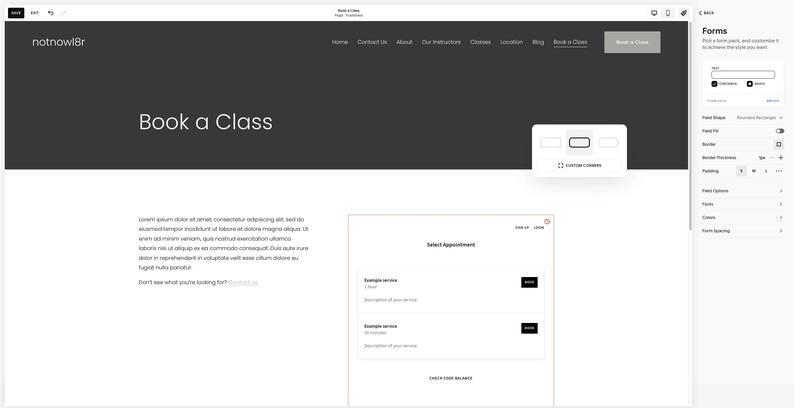 Task type: vqa. For each thing, say whether or not it's contained in the screenshot.
Field on the right of the page containing Sort:
no



Task type: locate. For each thing, give the bounding box(es) containing it.
form left the pack
[[708, 99, 717, 103]]

customize
[[752, 38, 776, 44]]

border down field fill
[[703, 142, 717, 147]]

1 horizontal spatial a
[[348, 8, 350, 13]]

field up fonts
[[703, 189, 713, 194]]

switch button
[[767, 95, 780, 108]]

form inside button
[[703, 229, 713, 234]]

1 border from the top
[[703, 142, 717, 147]]

1 vertical spatial field
[[703, 129, 713, 134]]

exit
[[31, 11, 39, 15]]

code
[[377, 398, 387, 403]]

0 vertical spatial a
[[348, 8, 350, 13]]

take
[[300, 398, 308, 403]]

page
[[335, 13, 344, 17]]

spacing
[[714, 229, 730, 234]]

square image
[[541, 138, 561, 148]]

field for field fill
[[703, 129, 713, 134]]

1 vertical spatial form
[[703, 229, 713, 234]]

2 field from the top
[[703, 129, 713, 134]]

for a limited time, take 20% off any new website plan. use code w11csave20 at checkout. expires 11/22/2023.
[[264, 398, 479, 403]]

padding
[[703, 169, 719, 174]]

a up achieve
[[714, 38, 716, 44]]

custom corners button
[[537, 159, 623, 173]]

None checkbox
[[777, 129, 781, 133]]

form down the colors
[[703, 229, 713, 234]]

0 vertical spatial form
[[708, 99, 717, 103]]

20%
[[309, 398, 318, 403]]

field shape
[[703, 115, 726, 121]]

1 vertical spatial a
[[714, 38, 716, 44]]

limited
[[275, 398, 288, 403]]

pack
[[718, 99, 727, 103]]

m
[[753, 169, 756, 173]]

and
[[743, 38, 751, 44]]

fill
[[714, 129, 719, 134]]

1 field from the top
[[703, 115, 713, 121]]

1 vertical spatial option group
[[737, 166, 785, 177]]

field left shape
[[703, 115, 713, 121]]

off
[[319, 398, 324, 403]]

rounded
[[738, 115, 756, 121]]

class
[[351, 8, 360, 13]]

0 vertical spatial field
[[703, 115, 713, 121]]

option group
[[774, 139, 785, 150], [737, 166, 785, 177]]

a right the book
[[348, 8, 350, 13]]

time,
[[289, 398, 299, 403]]

0 horizontal spatial a
[[271, 398, 274, 403]]

rounded rectangle image
[[570, 138, 590, 148]]

a inside forms pick a form pack, and customize it to achieve the style you want.
[[714, 38, 716, 44]]

option group containing s
[[737, 166, 785, 177]]

rounded rectangle
[[738, 115, 777, 121]]

exit button
[[28, 8, 42, 18]]

a inside book a class page · published
[[348, 8, 350, 13]]

2 vertical spatial field
[[703, 189, 713, 194]]

2 horizontal spatial a
[[714, 38, 716, 44]]

rectangle
[[757, 115, 777, 121]]

field options button
[[703, 185, 785, 198]]

tab list
[[648, 8, 675, 18]]

field options
[[703, 189, 729, 194]]

field
[[703, 115, 713, 121], [703, 129, 713, 134], [703, 189, 713, 194]]

0 vertical spatial border
[[703, 142, 717, 147]]

the
[[727, 44, 735, 50]]

w11csave20
[[388, 398, 414, 403]]

l
[[766, 169, 768, 173]]

published
[[346, 13, 363, 17]]

custom
[[566, 164, 583, 168]]

field left fill
[[703, 129, 713, 134]]

3 field from the top
[[703, 189, 713, 194]]

field inside 'button'
[[703, 189, 713, 194]]

a
[[348, 8, 350, 13], [714, 38, 716, 44], [271, 398, 274, 403]]

options
[[714, 189, 729, 194]]

border
[[703, 142, 717, 147], [703, 155, 716, 161]]

2 border from the top
[[703, 155, 716, 161]]

1 vertical spatial border
[[703, 155, 716, 161]]

a right for
[[271, 398, 274, 403]]

0 vertical spatial option group
[[774, 139, 785, 150]]

thickness
[[717, 155, 737, 161]]

field for field shape
[[703, 115, 713, 121]]

option group for padding
[[737, 166, 785, 177]]

use
[[369, 398, 376, 403]]

form
[[708, 99, 717, 103], [703, 229, 713, 234]]

save
[[11, 11, 21, 15]]

it
[[777, 38, 780, 44]]

border up the "padding"
[[703, 155, 716, 161]]

2 vertical spatial a
[[271, 398, 274, 403]]



Task type: describe. For each thing, give the bounding box(es) containing it.
for
[[264, 398, 270, 403]]

book
[[338, 8, 347, 13]]

custom corners
[[566, 164, 602, 168]]

achieve
[[709, 44, 726, 50]]

option group for border
[[774, 139, 785, 150]]

want.
[[757, 44, 769, 50]]

shape
[[714, 115, 726, 121]]

back
[[704, 11, 715, 15]]

any
[[325, 398, 331, 403]]

colors button
[[703, 211, 785, 225]]

book a class page · published
[[335, 8, 363, 17]]

pill image
[[599, 138, 619, 148]]

pick
[[703, 38, 712, 44]]

switch
[[767, 99, 780, 103]]

form for form spacing
[[703, 229, 713, 234]]

plan.
[[358, 398, 368, 403]]

forms pick a form pack, and customize it to achieve the style you want.
[[703, 26, 780, 50]]

you
[[748, 44, 756, 50]]

colors
[[703, 215, 716, 221]]

a for for a limited time, take 20% off any new website plan. use code w11csave20 at checkout. expires 11/22/2023.
[[271, 398, 274, 403]]

at
[[415, 398, 419, 403]]

a for book a class page · published
[[348, 8, 350, 13]]

border thickness
[[703, 155, 737, 161]]

corners
[[584, 164, 602, 168]]

checkout.
[[420, 398, 439, 403]]

expires
[[440, 398, 454, 403]]

fonts button
[[703, 198, 785, 211]]

save button
[[8, 8, 24, 18]]

border for border
[[703, 142, 717, 147]]

form pack
[[708, 99, 727, 103]]

form for form pack
[[708, 99, 717, 103]]

form spacing
[[703, 229, 730, 234]]

field for field options
[[703, 189, 713, 194]]

form
[[717, 38, 728, 44]]

new
[[332, 398, 341, 403]]

form spacing button
[[703, 225, 785, 238]]

style
[[736, 44, 747, 50]]

field fill
[[703, 129, 719, 134]]

11/22/2023.
[[455, 398, 478, 403]]

pack,
[[729, 38, 741, 44]]

Border Thickness field
[[746, 151, 766, 165]]

s
[[741, 169, 743, 173]]

·
[[344, 13, 345, 17]]

to
[[703, 44, 708, 50]]

website
[[342, 398, 357, 403]]

fonts
[[703, 202, 714, 207]]

forms
[[703, 26, 728, 36]]

back button
[[693, 7, 721, 20]]

border for border thickness
[[703, 155, 716, 161]]



